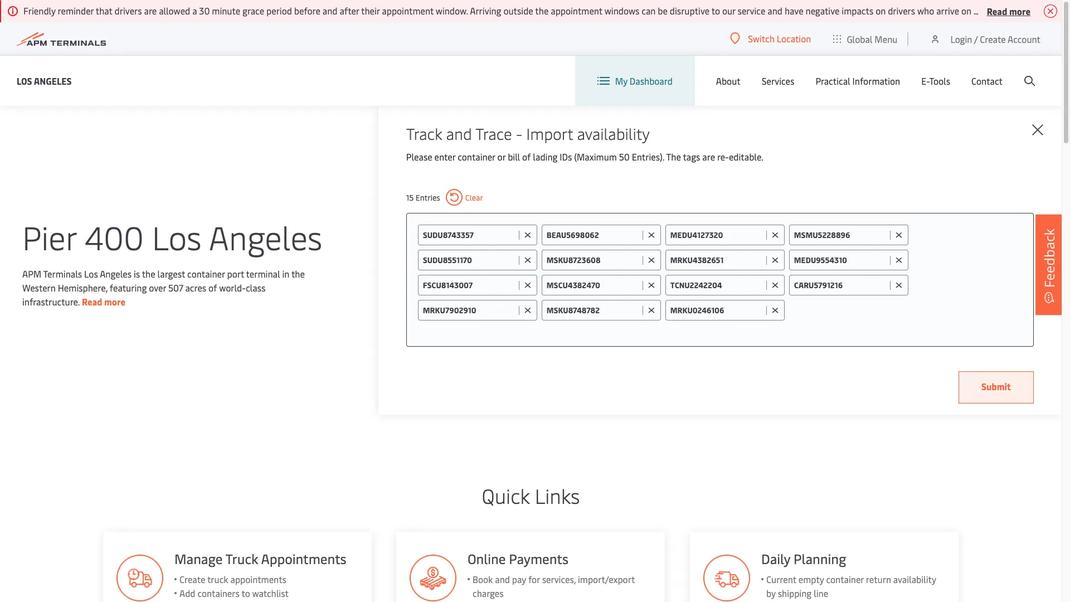 Task type: locate. For each thing, give the bounding box(es) containing it.
are
[[144, 4, 157, 17], [703, 151, 716, 163]]

more down the featuring
[[104, 295, 126, 308]]

read inside button
[[987, 5, 1008, 17]]

1 horizontal spatial that
[[1026, 4, 1043, 17]]

entries).
[[632, 151, 665, 163]]

container for current
[[827, 573, 865, 586]]

2 horizontal spatial container
[[827, 573, 865, 586]]

the right outside
[[536, 4, 549, 17]]

0 horizontal spatial los
[[17, 74, 32, 87]]

1 horizontal spatial the
[[292, 267, 305, 280]]

re-
[[718, 151, 729, 163]]

that left close alert icon
[[1026, 4, 1043, 17]]

manage truck appointments create truck appointments add containers to watchlist
[[174, 550, 346, 599]]

(maximum
[[575, 151, 617, 163]]

1 horizontal spatial los
[[84, 267, 98, 280]]

1 horizontal spatial create
[[980, 33, 1006, 45]]

2 horizontal spatial los
[[152, 214, 202, 258]]

0 horizontal spatial more
[[104, 295, 126, 308]]

container
[[458, 151, 496, 163], [187, 267, 225, 280], [827, 573, 865, 586]]

import
[[527, 123, 573, 144]]

that right reminder on the left top of page
[[96, 4, 112, 17]]

0 horizontal spatial angeles
[[34, 74, 72, 87]]

Entered ID text field
[[423, 230, 516, 240], [547, 230, 640, 240], [671, 230, 764, 240], [423, 255, 516, 265], [671, 255, 764, 265], [795, 255, 888, 265], [423, 280, 516, 291], [547, 280, 640, 291], [671, 280, 764, 291], [547, 305, 640, 316], [671, 305, 764, 316]]

0 vertical spatial to
[[712, 4, 720, 17]]

pay
[[513, 573, 527, 586]]

clear
[[465, 192, 483, 203]]

los angeles link
[[17, 74, 72, 88]]

0 vertical spatial los
[[17, 74, 32, 87]]

1 vertical spatial create
[[179, 573, 205, 586]]

bill
[[508, 151, 520, 163]]

book
[[473, 573, 493, 586]]

0 horizontal spatial create
[[179, 573, 205, 586]]

1 that from the left
[[96, 4, 112, 17]]

1 horizontal spatial read
[[987, 5, 1008, 17]]

400
[[85, 214, 144, 258]]

to
[[712, 4, 720, 17], [241, 587, 250, 599]]

drivers left allowed
[[115, 4, 142, 17]]

more up the account
[[1010, 5, 1031, 17]]

1 vertical spatial of
[[209, 281, 217, 294]]

current
[[767, 573, 797, 586]]

read more up the login / create account at the right
[[987, 5, 1031, 17]]

more inside button
[[1010, 5, 1031, 17]]

1 vertical spatial to
[[241, 587, 250, 599]]

services
[[762, 75, 795, 87]]

appointment right their
[[382, 4, 434, 17]]

more for read more button
[[1010, 5, 1031, 17]]

read
[[987, 5, 1008, 17], [82, 295, 102, 308]]

los inside apm terminals los angeles is the largest container port terminal in the western hemisphere, featuring over 507 acres of world-class infrastructure.
[[84, 267, 98, 280]]

create right /
[[980, 33, 1006, 45]]

container up acres on the top left of the page
[[187, 267, 225, 280]]

to inside manage truck appointments create truck appointments add containers to watchlist
[[241, 587, 250, 599]]

login / create account
[[951, 33, 1041, 45]]

daily planning
[[762, 550, 847, 568]]

1 horizontal spatial drivers
[[888, 4, 916, 17]]

arrive
[[937, 4, 960, 17], [1045, 4, 1068, 17]]

appointments
[[230, 573, 286, 586]]

ids
[[560, 151, 572, 163]]

1 vertical spatial container
[[187, 267, 225, 280]]

2 horizontal spatial the
[[536, 4, 549, 17]]

in
[[282, 267, 290, 280]]

container inside apm terminals los angeles is the largest container port terminal in the western hemisphere, featuring over 507 acres of world-class infrastructure.
[[187, 267, 225, 280]]

to down the appointments
[[241, 587, 250, 599]]

1 horizontal spatial arrive
[[1045, 4, 1068, 17]]

practical information button
[[816, 56, 901, 106]]

read more down hemisphere,
[[82, 295, 126, 308]]

that
[[96, 4, 112, 17], [1026, 4, 1043, 17]]

reminder
[[58, 4, 94, 17]]

0 horizontal spatial of
[[209, 281, 217, 294]]

0 horizontal spatial availability
[[577, 123, 650, 144]]

0 vertical spatial read
[[987, 5, 1008, 17]]

0 vertical spatial availability
[[577, 123, 650, 144]]

the right is
[[142, 267, 155, 280]]

e-
[[922, 75, 930, 87]]

the right the in
[[292, 267, 305, 280]]

by
[[767, 587, 776, 599]]

0 horizontal spatial container
[[187, 267, 225, 280]]

1 appointment from the left
[[382, 4, 434, 17]]

1 vertical spatial availability
[[894, 573, 937, 586]]

read for read more link
[[82, 295, 102, 308]]

1 arrive from the left
[[937, 4, 960, 17]]

on right impacts
[[876, 4, 886, 17]]

1 vertical spatial are
[[703, 151, 716, 163]]

1 horizontal spatial on
[[962, 4, 972, 17]]

container left or
[[458, 151, 496, 163]]

the
[[536, 4, 549, 17], [142, 267, 155, 280], [292, 267, 305, 280]]

are left "re-" on the top right of the page
[[703, 151, 716, 163]]

1 horizontal spatial container
[[458, 151, 496, 163]]

Entered ID text field
[[795, 230, 888, 240], [547, 255, 640, 265], [795, 280, 888, 291], [423, 305, 516, 316]]

1 vertical spatial read more
[[82, 295, 126, 308]]

1 vertical spatial los
[[152, 214, 202, 258]]

e-tools button
[[922, 56, 951, 106]]

acres
[[185, 281, 206, 294]]

lading
[[533, 151, 558, 163]]

of right bill
[[523, 151, 531, 163]]

create up add
[[179, 573, 205, 586]]

service
[[738, 4, 766, 17]]

0 vertical spatial angeles
[[34, 74, 72, 87]]

my dashboard
[[616, 75, 673, 87]]

availability up the 50
[[577, 123, 650, 144]]

apm
[[22, 267, 41, 280]]

terminal
[[246, 267, 280, 280]]

feedback
[[1041, 229, 1059, 288]]

1 vertical spatial more
[[104, 295, 126, 308]]

e-tools
[[922, 75, 951, 87]]

are left allowed
[[144, 4, 157, 17]]

1 horizontal spatial read more
[[987, 5, 1031, 17]]

pier 400 los angeles
[[22, 214, 323, 258]]

0 horizontal spatial that
[[96, 4, 112, 17]]

1 horizontal spatial more
[[1010, 5, 1031, 17]]

1 horizontal spatial of
[[523, 151, 531, 163]]

manager truck appointments - 53 image
[[116, 555, 163, 602]]

2 vertical spatial container
[[827, 573, 865, 586]]

0 horizontal spatial arrive
[[937, 4, 960, 17]]

1 horizontal spatial angeles
[[100, 267, 132, 280]]

import/export
[[579, 573, 635, 586]]

world-
[[219, 281, 246, 294]]

2 horizontal spatial angeles
[[209, 214, 323, 258]]

read down hemisphere,
[[82, 295, 102, 308]]

0 vertical spatial create
[[980, 33, 1006, 45]]

0 horizontal spatial on
[[876, 4, 886, 17]]

2 vertical spatial angeles
[[100, 267, 132, 280]]

507
[[168, 281, 183, 294]]

1 horizontal spatial appointment
[[551, 4, 603, 17]]

more
[[1010, 5, 1031, 17], [104, 295, 126, 308]]

read up the login / create account at the right
[[987, 5, 1008, 17]]

availability
[[577, 123, 650, 144], [894, 573, 937, 586]]

0 horizontal spatial to
[[241, 587, 250, 599]]

drivers left who
[[888, 4, 916, 17]]

angeles
[[34, 74, 72, 87], [209, 214, 323, 258], [100, 267, 132, 280]]

drivers
[[996, 4, 1024, 17]]

largest
[[158, 267, 185, 280]]

2 that from the left
[[1026, 4, 1043, 17]]

arrive left o
[[1045, 4, 1068, 17]]

1 vertical spatial read
[[82, 295, 102, 308]]

drivers
[[115, 4, 142, 17], [888, 4, 916, 17]]

create inside manage truck appointments create truck appointments add containers to watchlist
[[179, 573, 205, 586]]

angeles inside apm terminals los angeles is the largest container port terminal in the western hemisphere, featuring over 507 acres of world-class infrastructure.
[[100, 267, 132, 280]]

of right acres on the top left of the page
[[209, 281, 217, 294]]

charges
[[473, 587, 504, 599]]

return
[[867, 573, 892, 586]]

2 vertical spatial los
[[84, 267, 98, 280]]

on
[[876, 4, 886, 17], [962, 4, 972, 17]]

0 horizontal spatial drivers
[[115, 4, 142, 17]]

1 vertical spatial angeles
[[209, 214, 323, 258]]

please
[[406, 151, 433, 163]]

about
[[716, 75, 741, 87]]

container inside current empty container return availability by shipping line
[[827, 573, 865, 586]]

after
[[340, 4, 359, 17]]

0 vertical spatial read more
[[987, 5, 1031, 17]]

and left 'pay'
[[496, 573, 510, 586]]

be
[[658, 4, 668, 17]]

0 horizontal spatial are
[[144, 4, 157, 17]]

50
[[619, 151, 630, 163]]

0 vertical spatial container
[[458, 151, 496, 163]]

0 vertical spatial more
[[1010, 5, 1031, 17]]

negative
[[806, 4, 840, 17]]

online payments book and pay for services, import/export charges
[[468, 550, 635, 599]]

appointment
[[382, 4, 434, 17], [551, 4, 603, 17]]

of inside apm terminals los angeles is the largest container port terminal in the western hemisphere, featuring over 507 acres of world-class infrastructure.
[[209, 281, 217, 294]]

our
[[723, 4, 736, 17]]

line
[[814, 587, 829, 599]]

global menu button
[[823, 22, 909, 55]]

who
[[918, 4, 935, 17]]

1 horizontal spatial to
[[712, 4, 720, 17]]

container up line
[[827, 573, 865, 586]]

1 horizontal spatial availability
[[894, 573, 937, 586]]

0 horizontal spatial read
[[82, 295, 102, 308]]

can
[[642, 4, 656, 17]]

login
[[951, 33, 973, 45]]

shipping
[[779, 587, 812, 599]]

0 vertical spatial are
[[144, 4, 157, 17]]

to left our
[[712, 4, 720, 17]]

friendly reminder that drivers are allowed a 30 minute grace period before and after their appointment window. arriving outside the appointment windows can be disruptive to our service and have negative impacts on drivers who arrive on time. drivers that arrive o
[[23, 4, 1071, 17]]

on left time.
[[962, 4, 972, 17]]

orange club loyalty program - 56 image
[[704, 555, 751, 602]]

arrive right who
[[937, 4, 960, 17]]

0 horizontal spatial read more
[[82, 295, 126, 308]]

before
[[294, 4, 321, 17]]

quick links
[[482, 482, 580, 509]]

appointment left windows
[[551, 4, 603, 17]]

0 horizontal spatial appointment
[[382, 4, 434, 17]]

availability right return
[[894, 573, 937, 586]]

read for read more button
[[987, 5, 1008, 17]]



Task type: vqa. For each thing, say whether or not it's contained in the screenshot.
availability
yes



Task type: describe. For each thing, give the bounding box(es) containing it.
appointments
[[261, 550, 346, 568]]

truck
[[225, 550, 258, 568]]

period
[[267, 4, 292, 17]]

for
[[529, 573, 540, 586]]

terminals
[[43, 267, 82, 280]]

angeles for apm terminals los angeles is the largest container port terminal in the western hemisphere, featuring over 507 acres of world-class infrastructure.
[[100, 267, 132, 280]]

quick
[[482, 482, 530, 509]]

services,
[[543, 573, 576, 586]]

2 arrive from the left
[[1045, 4, 1068, 17]]

allowed
[[159, 4, 190, 17]]

arriving
[[470, 4, 502, 17]]

15 entries
[[406, 192, 440, 203]]

about button
[[716, 56, 741, 106]]

switch
[[748, 32, 775, 45]]

truck
[[207, 573, 228, 586]]

apm terminals los angeles is the largest container port terminal in the western hemisphere, featuring over 507 acres of world-class infrastructure.
[[22, 267, 305, 308]]

1 horizontal spatial are
[[703, 151, 716, 163]]

over
[[149, 281, 166, 294]]

time.
[[974, 4, 994, 17]]

create inside the login / create account "link"
[[980, 33, 1006, 45]]

login / create account link
[[930, 22, 1041, 55]]

2 appointment from the left
[[551, 4, 603, 17]]

and up enter
[[446, 123, 472, 144]]

containers
[[197, 587, 239, 599]]

minute
[[212, 4, 240, 17]]

grace
[[243, 4, 264, 17]]

tags
[[683, 151, 701, 163]]

links
[[535, 482, 580, 509]]

/
[[975, 33, 978, 45]]

track
[[406, 123, 442, 144]]

and left 'after'
[[323, 4, 338, 17]]

tariffs - 131 image
[[410, 555, 457, 602]]

la secondary image
[[75, 284, 270, 451]]

location
[[777, 32, 812, 45]]

read more for read more button
[[987, 5, 1031, 17]]

dashboard
[[630, 75, 673, 87]]

their
[[361, 4, 380, 17]]

angeles inside los angeles link
[[34, 74, 72, 87]]

Type or paste your IDs here text field
[[790, 300, 1023, 320]]

track and trace - import availability
[[406, 123, 650, 144]]

switch location button
[[731, 32, 812, 45]]

read more for read more link
[[82, 295, 126, 308]]

featuring
[[110, 281, 147, 294]]

manage
[[174, 550, 222, 568]]

daily
[[762, 550, 791, 568]]

read more link
[[82, 295, 126, 308]]

2 drivers from the left
[[888, 4, 916, 17]]

submit
[[982, 380, 1012, 393]]

information
[[853, 75, 901, 87]]

2 on from the left
[[962, 4, 972, 17]]

and inside online payments book and pay for services, import/export charges
[[496, 573, 510, 586]]

pier
[[22, 214, 76, 258]]

los angeles
[[17, 74, 72, 87]]

practical
[[816, 75, 851, 87]]

angeles for pier 400 los angeles
[[209, 214, 323, 258]]

global
[[847, 33, 873, 45]]

30
[[199, 4, 210, 17]]

current empty container return availability by shipping line
[[767, 573, 937, 599]]

have
[[785, 4, 804, 17]]

-
[[516, 123, 523, 144]]

outside
[[504, 4, 534, 17]]

los for 400
[[152, 214, 202, 258]]

the
[[667, 151, 681, 163]]

and left have
[[768, 4, 783, 17]]

close alert image
[[1044, 4, 1058, 18]]

trace
[[476, 123, 512, 144]]

container for please
[[458, 151, 496, 163]]

payments
[[510, 550, 569, 568]]

editable.
[[729, 151, 764, 163]]

1 drivers from the left
[[115, 4, 142, 17]]

clear button
[[446, 189, 483, 206]]

class
[[246, 281, 266, 294]]

availability inside current empty container return availability by shipping line
[[894, 573, 937, 586]]

or
[[498, 151, 506, 163]]

port
[[227, 267, 244, 280]]

disruptive
[[670, 4, 710, 17]]

window.
[[436, 4, 468, 17]]

0 horizontal spatial the
[[142, 267, 155, 280]]

1 on from the left
[[876, 4, 886, 17]]

hemisphere,
[[58, 281, 108, 294]]

infrastructure.
[[22, 295, 80, 308]]

online
[[468, 550, 506, 568]]

15
[[406, 192, 414, 203]]

o
[[1070, 4, 1071, 17]]

global menu
[[847, 33, 898, 45]]

is
[[134, 267, 140, 280]]

impacts
[[842, 4, 874, 17]]

los for terminals
[[84, 267, 98, 280]]

my
[[616, 75, 628, 87]]

please enter container or bill of lading ids (maximum 50 entries). the tags are re-editable.
[[406, 151, 764, 163]]

0 vertical spatial of
[[523, 151, 531, 163]]

practical information
[[816, 75, 901, 87]]

add
[[179, 587, 195, 599]]

menu
[[875, 33, 898, 45]]

more for read more link
[[104, 295, 126, 308]]

my dashboard button
[[598, 56, 673, 106]]

windows
[[605, 4, 640, 17]]

planning
[[794, 550, 847, 568]]

tools
[[930, 75, 951, 87]]



